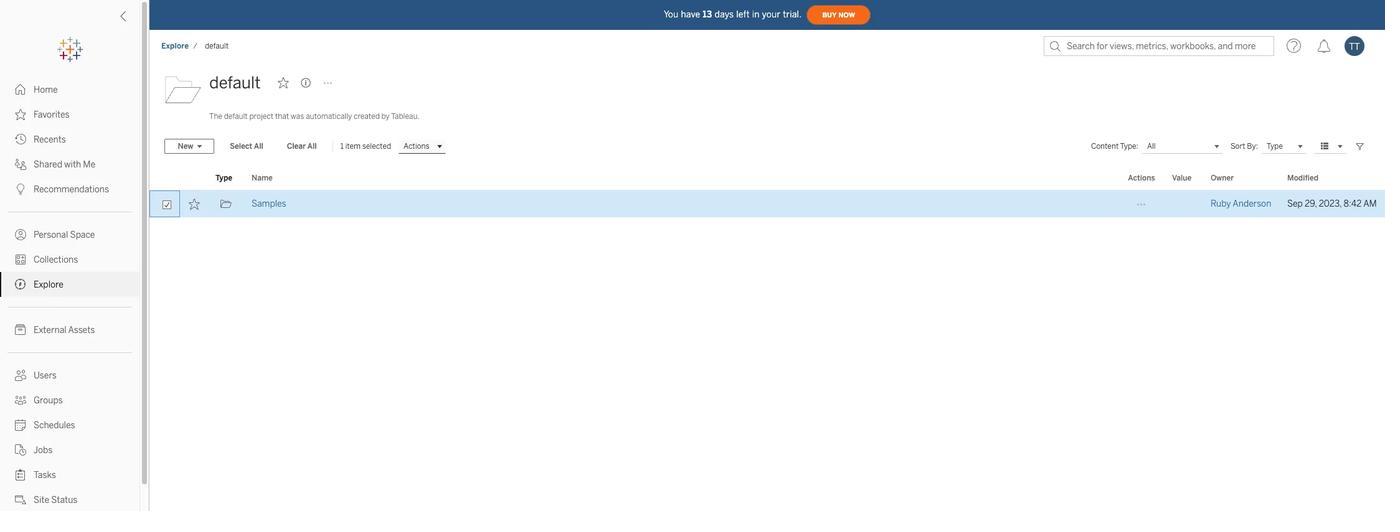 Task type: describe. For each thing, give the bounding box(es) containing it.
home
[[34, 85, 58, 95]]

sep
[[1288, 199, 1303, 209]]

29,
[[1305, 199, 1317, 209]]

explore for explore /
[[161, 42, 189, 50]]

actions inside dropdown button
[[404, 142, 430, 151]]

shared with me link
[[0, 152, 140, 177]]

days
[[715, 9, 734, 20]]

2023,
[[1319, 199, 1342, 209]]

sort by:
[[1231, 142, 1258, 151]]

project
[[249, 112, 274, 121]]

by text only_f5he34f image for recents
[[15, 134, 26, 145]]

select all
[[230, 142, 263, 151]]

type:
[[1121, 142, 1139, 151]]

selected
[[362, 142, 391, 151]]

tableau.
[[391, 112, 420, 121]]

row containing samples
[[150, 191, 1386, 218]]

1
[[340, 142, 344, 151]]

site status link
[[0, 488, 140, 511]]

explore for explore
[[34, 280, 63, 290]]

jobs
[[34, 445, 53, 456]]

by text only_f5he34f image for home
[[15, 84, 26, 95]]

clear
[[287, 142, 306, 151]]

by
[[382, 112, 390, 121]]

8:42
[[1344, 199, 1362, 209]]

tasks link
[[0, 463, 140, 488]]

by text only_f5he34f image for jobs
[[15, 445, 26, 456]]

sort
[[1231, 142, 1246, 151]]

in
[[752, 9, 760, 20]]

1 horizontal spatial explore link
[[161, 41, 190, 51]]

by text only_f5he34f image for explore
[[15, 279, 26, 290]]

select all button
[[222, 139, 271, 154]]

you
[[664, 9, 679, 20]]

new
[[178, 142, 193, 151]]

that
[[275, 112, 289, 121]]

by text only_f5he34f image for recommendations
[[15, 184, 26, 195]]

shared with me
[[34, 159, 95, 170]]

name
[[252, 174, 273, 183]]

favorites
[[34, 110, 70, 120]]

by text only_f5he34f image for collections
[[15, 254, 26, 265]]

site
[[34, 495, 49, 506]]

content
[[1091, 142, 1119, 151]]

owner
[[1211, 174, 1234, 183]]

collections
[[34, 255, 78, 265]]

external assets link
[[0, 318, 140, 343]]

value
[[1172, 174, 1192, 183]]

0 vertical spatial project image
[[164, 70, 202, 108]]

explore /
[[161, 42, 197, 50]]

ruby
[[1211, 199, 1231, 209]]

main navigation. press the up and down arrow keys to access links. element
[[0, 77, 140, 511]]

navigation panel element
[[0, 37, 140, 511]]

was
[[291, 112, 304, 121]]

project image inside row
[[220, 199, 231, 210]]

1 vertical spatial actions
[[1128, 174, 1155, 183]]

automatically
[[306, 112, 352, 121]]

samples link
[[252, 191, 286, 218]]

0 vertical spatial default
[[205, 42, 229, 50]]

personal
[[34, 230, 68, 240]]

recommendations link
[[0, 177, 140, 202]]

the default project that was automatically created by tableau.
[[209, 112, 420, 121]]

ruby anderson link
[[1211, 191, 1272, 218]]

recents
[[34, 135, 66, 145]]

change view mode image
[[1335, 141, 1346, 152]]



Task type: locate. For each thing, give the bounding box(es) containing it.
0 vertical spatial explore link
[[161, 41, 190, 51]]

the
[[209, 112, 222, 121]]

by:
[[1247, 142, 1258, 151]]

explore down collections at the left of the page
[[34, 280, 63, 290]]

1 vertical spatial explore link
[[0, 272, 140, 297]]

cell
[[1165, 191, 1204, 218]]

5 by text only_f5he34f image from the top
[[15, 325, 26, 336]]

all inside clear all button
[[308, 142, 317, 151]]

tasks
[[34, 470, 56, 481]]

by text only_f5he34f image inside schedules link
[[15, 420, 26, 431]]

all right select
[[254, 142, 263, 151]]

now
[[839, 11, 855, 19]]

by text only_f5he34f image left groups
[[15, 395, 26, 406]]

project image down type
[[220, 199, 231, 210]]

am
[[1364, 199, 1377, 209]]

users
[[34, 371, 57, 381]]

left
[[737, 9, 750, 20]]

by text only_f5he34f image down collections link
[[15, 279, 26, 290]]

by text only_f5he34f image left the personal
[[15, 229, 26, 240]]

by text only_f5he34f image left external
[[15, 325, 26, 336]]

0 vertical spatial explore
[[161, 42, 189, 50]]

by text only_f5he34f image left the recommendations
[[15, 184, 26, 195]]

by text only_f5he34f image left tasks
[[15, 470, 26, 481]]

trial.
[[783, 9, 802, 20]]

1 horizontal spatial all
[[308, 142, 317, 151]]

row group
[[150, 191, 1386, 218]]

by text only_f5he34f image inside recommendations link
[[15, 184, 26, 195]]

by text only_f5he34f image left favorites
[[15, 109, 26, 120]]

by text only_f5he34f image inside favorites link
[[15, 109, 26, 120]]

1 horizontal spatial project image
[[220, 199, 231, 210]]

by text only_f5he34f image left jobs on the bottom of page
[[15, 445, 26, 456]]

shared
[[34, 159, 62, 170]]

external
[[34, 325, 66, 336]]

created
[[354, 112, 380, 121]]

by text only_f5he34f image left "home" in the left top of the page
[[15, 84, 26, 95]]

actions
[[404, 142, 430, 151], [1128, 174, 1155, 183]]

type
[[216, 174, 232, 183]]

new button
[[164, 139, 214, 154]]

default right /
[[205, 42, 229, 50]]

0 horizontal spatial actions
[[404, 142, 430, 151]]

by text only_f5he34f image for external assets
[[15, 325, 26, 336]]

by text only_f5he34f image left users
[[15, 370, 26, 381]]

by text only_f5he34f image inside the recents link
[[15, 134, 26, 145]]

by text only_f5he34f image inside home link
[[15, 84, 26, 95]]

by text only_f5he34f image for site status
[[15, 495, 26, 506]]

row group containing samples
[[150, 191, 1386, 218]]

by text only_f5he34f image left collections at the left of the page
[[15, 254, 26, 265]]

ruby anderson
[[1211, 199, 1272, 209]]

Search for views, metrics, workbooks, and more text field
[[1044, 36, 1275, 56]]

space
[[70, 230, 95, 240]]

your
[[762, 9, 781, 20]]

status
[[51, 495, 77, 506]]

grid
[[150, 167, 1386, 511]]

default up the
[[209, 73, 261, 93]]

1 by text only_f5he34f image from the top
[[15, 109, 26, 120]]

with
[[64, 159, 81, 170]]

personal space
[[34, 230, 95, 240]]

item
[[345, 142, 361, 151]]

by text only_f5he34f image inside shared with me link
[[15, 159, 26, 170]]

all for select all
[[254, 142, 263, 151]]

2 by text only_f5he34f image from the top
[[15, 134, 26, 145]]

external assets
[[34, 325, 95, 336]]

1 by text only_f5he34f image from the top
[[15, 84, 26, 95]]

1 horizontal spatial explore
[[161, 42, 189, 50]]

1 all from the left
[[254, 142, 263, 151]]

users link
[[0, 363, 140, 388]]

clear all
[[287, 142, 317, 151]]

explore
[[161, 42, 189, 50], [34, 280, 63, 290]]

default element
[[201, 42, 232, 50]]

by text only_f5he34f image inside users link
[[15, 370, 26, 381]]

0 horizontal spatial explore link
[[0, 272, 140, 297]]

by text only_f5he34f image left shared in the top left of the page
[[15, 159, 26, 170]]

select
[[230, 142, 252, 151]]

default
[[205, 42, 229, 50], [209, 73, 261, 93], [224, 112, 248, 121]]

default right the
[[224, 112, 248, 121]]

1 item selected
[[340, 142, 391, 151]]

by text only_f5he34f image for shared with me
[[15, 159, 26, 170]]

anderson
[[1233, 199, 1272, 209]]

by text only_f5he34f image for groups
[[15, 395, 26, 406]]

recommendations
[[34, 184, 109, 195]]

by text only_f5he34f image
[[15, 84, 26, 95], [15, 159, 26, 170], [15, 184, 26, 195], [15, 279, 26, 290], [15, 420, 26, 431]]

clear all button
[[279, 139, 325, 154]]

home link
[[0, 77, 140, 102]]

4 by text only_f5he34f image from the top
[[15, 254, 26, 265]]

0 horizontal spatial project image
[[164, 70, 202, 108]]

buy now button
[[807, 5, 871, 25]]

by text only_f5he34f image inside collections link
[[15, 254, 26, 265]]

1 vertical spatial default
[[209, 73, 261, 93]]

by text only_f5he34f image for personal space
[[15, 229, 26, 240]]

by text only_f5he34f image for schedules
[[15, 420, 26, 431]]

by text only_f5he34f image for tasks
[[15, 470, 26, 481]]

by text only_f5he34f image inside jobs link
[[15, 445, 26, 456]]

sep 29, 2023, 8:42 am
[[1288, 199, 1377, 209]]

by text only_f5he34f image for users
[[15, 370, 26, 381]]

project image
[[164, 70, 202, 108], [220, 199, 231, 210]]

3 by text only_f5he34f image from the top
[[15, 229, 26, 240]]

grid containing samples
[[150, 167, 1386, 511]]

by text only_f5he34f image inside tasks 'link'
[[15, 470, 26, 481]]

5 by text only_f5he34f image from the top
[[15, 420, 26, 431]]

by text only_f5he34f image for favorites
[[15, 109, 26, 120]]

13
[[703, 9, 712, 20]]

by text only_f5he34f image inside personal space 'link'
[[15, 229, 26, 240]]

0 horizontal spatial all
[[254, 142, 263, 151]]

1 horizontal spatial actions
[[1128, 174, 1155, 183]]

you have 13 days left in your trial.
[[664, 9, 802, 20]]

9 by text only_f5he34f image from the top
[[15, 470, 26, 481]]

by text only_f5he34f image
[[15, 109, 26, 120], [15, 134, 26, 145], [15, 229, 26, 240], [15, 254, 26, 265], [15, 325, 26, 336], [15, 370, 26, 381], [15, 395, 26, 406], [15, 445, 26, 456], [15, 470, 26, 481], [15, 495, 26, 506]]

0 vertical spatial actions
[[404, 142, 430, 151]]

4 by text only_f5he34f image from the top
[[15, 279, 26, 290]]

explore inside main navigation. press the up and down arrow keys to access links. element
[[34, 280, 63, 290]]

1 vertical spatial explore
[[34, 280, 63, 290]]

buy now
[[822, 11, 855, 19]]

explore link left /
[[161, 41, 190, 51]]

by text only_f5he34f image inside groups link
[[15, 395, 26, 406]]

me
[[83, 159, 95, 170]]

0 horizontal spatial explore
[[34, 280, 63, 290]]

by text only_f5he34f image inside site status "link"
[[15, 495, 26, 506]]

all
[[254, 142, 263, 151], [308, 142, 317, 151]]

10 by text only_f5he34f image from the top
[[15, 495, 26, 506]]

2 all from the left
[[308, 142, 317, 151]]

all for clear all
[[308, 142, 317, 151]]

7 by text only_f5he34f image from the top
[[15, 395, 26, 406]]

8 by text only_f5he34f image from the top
[[15, 445, 26, 456]]

by text only_f5he34f image left recents
[[15, 134, 26, 145]]

buy
[[822, 11, 837, 19]]

by text only_f5he34f image left the schedules
[[15, 420, 26, 431]]

actions button
[[399, 139, 446, 154]]

explore left /
[[161, 42, 189, 50]]

collections link
[[0, 247, 140, 272]]

modified
[[1288, 174, 1319, 183]]

2 vertical spatial default
[[224, 112, 248, 121]]

content type:
[[1091, 142, 1139, 151]]

all inside select all button
[[254, 142, 263, 151]]

schedules
[[34, 421, 75, 431]]

favorites link
[[0, 102, 140, 127]]

assets
[[68, 325, 95, 336]]

jobs link
[[0, 438, 140, 463]]

/
[[193, 42, 197, 50]]

1 vertical spatial project image
[[220, 199, 231, 210]]

have
[[681, 9, 700, 20]]

site status
[[34, 495, 77, 506]]

by text only_f5he34f image inside external assets link
[[15, 325, 26, 336]]

6 by text only_f5he34f image from the top
[[15, 370, 26, 381]]

2 by text only_f5he34f image from the top
[[15, 159, 26, 170]]

personal space link
[[0, 222, 140, 247]]

by text only_f5he34f image left site
[[15, 495, 26, 506]]

row
[[150, 191, 1386, 218]]

groups
[[34, 396, 63, 406]]

explore link down collections at the left of the page
[[0, 272, 140, 297]]

3 by text only_f5he34f image from the top
[[15, 184, 26, 195]]

project image down explore /
[[164, 70, 202, 108]]

schedules link
[[0, 413, 140, 438]]

groups link
[[0, 388, 140, 413]]

samples
[[252, 199, 286, 209]]

all right clear
[[308, 142, 317, 151]]

explore link
[[161, 41, 190, 51], [0, 272, 140, 297]]

recents link
[[0, 127, 140, 152]]

actions down tableau.
[[404, 142, 430, 151]]

actions down type:
[[1128, 174, 1155, 183]]



Task type: vqa. For each thing, say whether or not it's contained in the screenshot.
saved
no



